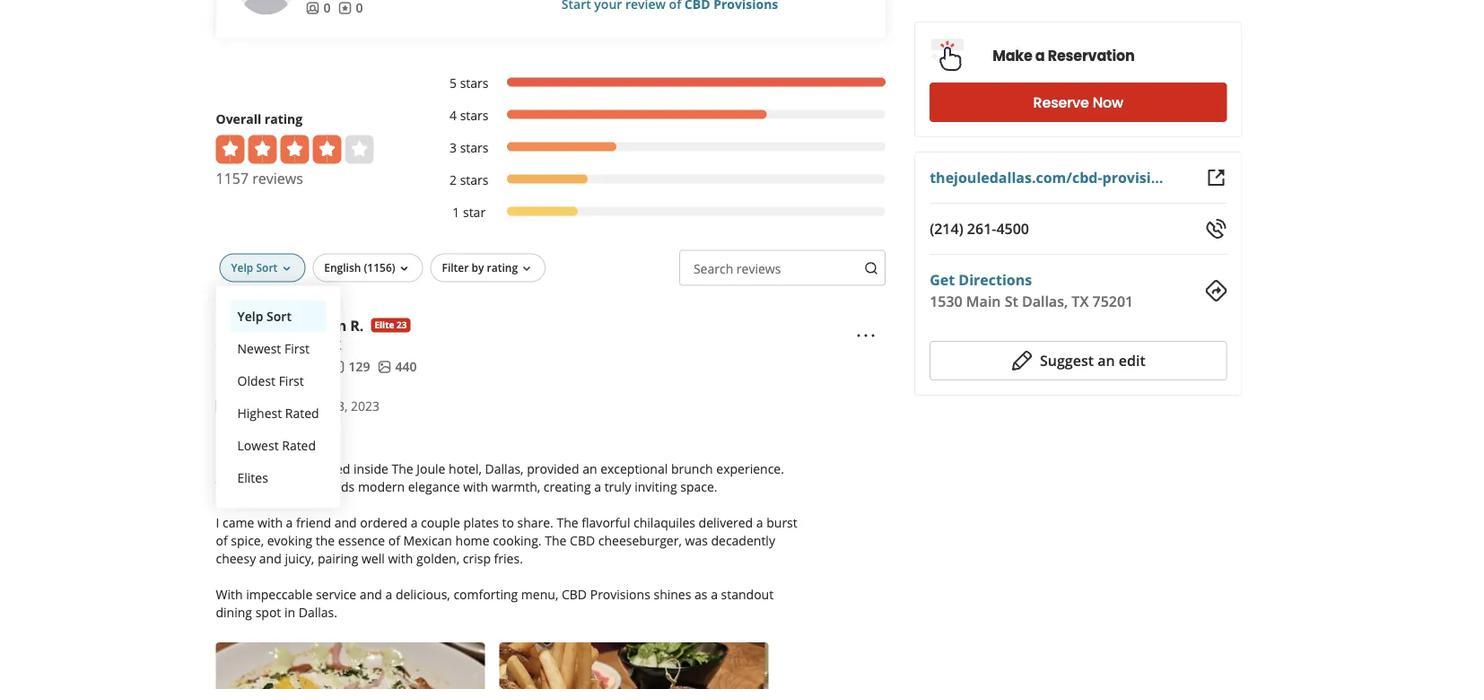 Task type: locate. For each thing, give the bounding box(es) containing it.
dallas.
[[299, 604, 337, 621]]

friends element for reviews element containing 129
[[284, 358, 323, 376]]

2 stars from the top
[[460, 107, 489, 124]]

0 vertical spatial first
[[284, 340, 310, 357]]

overall
[[216, 111, 261, 128]]

24 directions v2 image
[[1206, 280, 1227, 302]]

as
[[695, 586, 708, 603]]

1 horizontal spatial 16 friends v2 image
[[306, 1, 320, 15]]

4 star rating image down oldest first
[[216, 397, 313, 415]]

1 4 star rating image from the top
[[216, 135, 374, 164]]

blends
[[315, 478, 355, 495]]

16 review v2 image
[[338, 1, 352, 15], [331, 360, 345, 374]]

cbd down 16 camera v2 image
[[216, 460, 241, 477]]

1 horizontal spatial 16 chevron down v2 image
[[397, 262, 411, 276]]

440
[[395, 358, 417, 375]]

sort for yelp sort button
[[267, 308, 292, 325]]

3 stars from the top
[[460, 139, 489, 156]]

stars for 3 stars
[[460, 139, 489, 156]]

thejouledallas.com/cbd-provisi…
[[930, 168, 1163, 187]]

filter by rating button
[[430, 254, 546, 282]]

a inside cbd provisions, tucked inside the joule hotel, dallas, provided an exceptional brunch experience. the atmosphere blends modern elegance with warmth, creating a truly inviting space.
[[594, 478, 601, 495]]

yelp sort button
[[230, 300, 326, 333]]

0 vertical spatial sort
[[256, 260, 278, 275]]

rating inside dropdown button
[[487, 260, 518, 275]]

4 star rating image
[[216, 135, 374, 164], [216, 397, 313, 415]]

a right as
[[711, 586, 718, 603]]

(1156)
[[364, 260, 395, 275]]

tucked
[[311, 460, 350, 477]]

dallas, right st
[[1022, 292, 1068, 311]]

16 chevron down v2 image
[[279, 262, 294, 276], [397, 262, 411, 276], [520, 262, 534, 276]]

2 vertical spatial cbd
[[562, 586, 587, 603]]

rating right by
[[487, 260, 518, 275]]

yelp sort up yelp sort button
[[231, 260, 278, 275]]

stars inside 'element'
[[460, 75, 489, 92]]

16 friends v2 image for the friends element associated with the topmost reviews element
[[306, 1, 320, 15]]

0 vertical spatial 16 review v2 image
[[338, 1, 352, 15]]

1 vertical spatial sort
[[267, 308, 292, 325]]

first for newest first
[[284, 340, 310, 357]]

1 vertical spatial yelp sort
[[237, 308, 292, 325]]

a up mexican
[[411, 514, 418, 531]]

rated inside button
[[282, 437, 316, 454]]

a left truly
[[594, 478, 601, 495]]

2 4 star rating image from the top
[[216, 397, 313, 415]]

cbd provisions, tucked inside the joule hotel, dallas, provided an exceptional brunch experience. the atmosphere blends modern elegance with warmth, creating a truly inviting space.
[[216, 460, 784, 495]]

1 vertical spatial and
[[259, 550, 282, 567]]

highest
[[237, 405, 282, 422]]

0 horizontal spatial tx
[[327, 337, 342, 354]]

(214)
[[930, 219, 963, 238]]

and inside with impeccable service and a delicious, comforting menu, cbd provisions shines as a standout dining spot in dallas.
[[360, 586, 382, 603]]

tx left 75201
[[1072, 292, 1089, 311]]

1 vertical spatial 16 friends v2 image
[[284, 360, 298, 374]]

and up essence
[[334, 514, 357, 531]]

yelp sort inside yelp sort button
[[237, 308, 292, 325]]

reserve now
[[1033, 92, 1124, 113]]

0 vertical spatial yelp
[[231, 260, 253, 275]]

elite 23 austin, tx
[[284, 319, 407, 354]]

300
[[302, 358, 323, 375]]

evoking
[[267, 532, 312, 549]]

0 vertical spatial an
[[1098, 351, 1115, 370]]

4 star rating image for jul 3, 2023
[[216, 397, 313, 415]]

yelp
[[231, 260, 253, 275], [237, 308, 263, 325]]

tx down solomon r.
[[327, 337, 342, 354]]

with inside cbd provisions, tucked inside the joule hotel, dallas, provided an exceptional brunch experience. the atmosphere blends modern elegance with warmth, creating a truly inviting space.
[[463, 478, 488, 495]]

1 horizontal spatial reviews
[[737, 260, 781, 277]]

menu image
[[855, 325, 877, 346]]

of down i at the bottom of page
[[216, 532, 228, 549]]

a left delicious,
[[385, 586, 392, 603]]

friends element containing 300
[[284, 358, 323, 376]]

1 vertical spatial dallas,
[[485, 460, 524, 477]]

4 star rating image up 1157 reviews
[[216, 135, 374, 164]]

2 horizontal spatial and
[[360, 586, 382, 603]]

filter
[[442, 260, 469, 275]]

yelp up newest on the left
[[237, 308, 263, 325]]

2 16 chevron down v2 image from the left
[[397, 262, 411, 276]]

suggest an edit
[[1040, 351, 1146, 370]]

2 horizontal spatial 16 chevron down v2 image
[[520, 262, 534, 276]]

16 friends v2 image for the friends element containing 300
[[284, 360, 298, 374]]

24 phone v2 image
[[1206, 218, 1227, 240]]

a right make
[[1035, 46, 1045, 66]]

rating right overall
[[265, 111, 303, 128]]

reviews element
[[338, 0, 363, 17], [331, 358, 370, 376]]

filter reviews by 4 stars rating element
[[431, 107, 886, 124]]

stars for 5 stars
[[460, 75, 489, 92]]

yelp inside button
[[237, 308, 263, 325]]

solomon r. link
[[284, 316, 364, 335]]

inviting
[[635, 478, 677, 495]]

16 chevron down v2 image for filter by rating
[[520, 262, 534, 276]]

0 vertical spatial dallas,
[[1022, 292, 1068, 311]]

0 vertical spatial and
[[334, 514, 357, 531]]

1 vertical spatial first
[[279, 373, 304, 390]]

1 horizontal spatial 2
[[450, 172, 457, 189]]

  text field
[[679, 250, 886, 286]]

with up evoking
[[258, 514, 283, 531]]

0 horizontal spatial reviews
[[252, 168, 303, 188]]

make a reservation
[[993, 46, 1135, 66]]

3 16 chevron down v2 image from the left
[[520, 262, 534, 276]]

0 vertical spatial with
[[463, 478, 488, 495]]

1 vertical spatial 2
[[234, 426, 240, 441]]

0 vertical spatial cbd
[[216, 460, 241, 477]]

0 horizontal spatial an
[[582, 460, 597, 477]]

1 horizontal spatial with
[[388, 550, 413, 567]]

0 horizontal spatial of
[[216, 532, 228, 549]]

0 vertical spatial rated
[[285, 405, 319, 422]]

0 vertical spatial reviews element
[[338, 0, 363, 17]]

rating
[[265, 111, 303, 128], [487, 260, 518, 275]]

sort up newest first button
[[267, 308, 292, 325]]

impeccable
[[246, 586, 313, 603]]

first for oldest first
[[279, 373, 304, 390]]

filter reviews by 1 star rating element
[[431, 203, 886, 221]]

to
[[502, 514, 514, 531]]

star
[[463, 204, 486, 221]]

stars right 4
[[460, 107, 489, 124]]

suggest an edit button
[[930, 341, 1227, 380]]

the right share. at the bottom left
[[557, 514, 578, 531]]

cbd
[[216, 460, 241, 477], [570, 532, 595, 549], [562, 586, 587, 603]]

reviews right 1157
[[252, 168, 303, 188]]

austin,
[[284, 337, 324, 354]]

0 vertical spatial 16 friends v2 image
[[306, 1, 320, 15]]

with down the hotel,
[[463, 478, 488, 495]]

brunch
[[671, 460, 713, 477]]

provisions,
[[244, 460, 308, 477]]

1 vertical spatial reviews
[[737, 260, 781, 277]]

lowest rated button
[[230, 430, 326, 462]]

cbd down flavorful
[[570, 532, 595, 549]]

1 horizontal spatial tx
[[1072, 292, 1089, 311]]

yelp sort
[[231, 260, 278, 275], [237, 308, 292, 325]]

essence
[[338, 532, 385, 549]]

129
[[349, 358, 370, 375]]

0 vertical spatial tx
[[1072, 292, 1089, 311]]

1 vertical spatial an
[[582, 460, 597, 477]]

space.
[[680, 478, 717, 495]]

1 vertical spatial rated
[[282, 437, 316, 454]]

cbd right the menu,
[[562, 586, 587, 603]]

stars right the 3
[[460, 139, 489, 156]]

0 vertical spatial friends element
[[306, 0, 331, 17]]

4
[[450, 107, 457, 124]]

16 chevron down v2 image right the filter by rating
[[520, 262, 534, 276]]

yelp inside dropdown button
[[231, 260, 253, 275]]

2 horizontal spatial with
[[463, 478, 488, 495]]

overall rating
[[216, 111, 303, 128]]

pairing
[[318, 550, 358, 567]]

1 vertical spatial cbd
[[570, 532, 595, 549]]

get directions link
[[930, 270, 1032, 289]]

16 chevron down v2 image up yelp sort button
[[279, 262, 294, 276]]

oldest first
[[237, 373, 304, 390]]

an inside button
[[1098, 351, 1115, 370]]

friends element
[[306, 0, 331, 17], [284, 358, 323, 376]]

dallas, up warmth,
[[485, 460, 524, 477]]

0 vertical spatial yelp sort
[[231, 260, 278, 275]]

0 vertical spatial 4 star rating image
[[216, 135, 374, 164]]

16 chevron down v2 image inside yelp sort dropdown button
[[279, 262, 294, 276]]

0 horizontal spatial 16 friends v2 image
[[284, 360, 298, 374]]

tx
[[1072, 292, 1089, 311], [327, 337, 342, 354]]

cbd inside the i came with a friend and ordered a couple plates to share. the flavorful chilaquiles delivered a burst of spice, evoking the essence of mexican home cooking. the cbd cheeseburger, was decadently cheesy and juicy, pairing well with golden, crisp fries.
[[570, 532, 595, 549]]

standout
[[721, 586, 774, 603]]

0 horizontal spatial dallas,
[[485, 460, 524, 477]]

1 vertical spatial reviews element
[[331, 358, 370, 376]]

0 horizontal spatial 2
[[234, 426, 240, 441]]

friend
[[296, 514, 331, 531]]

1 vertical spatial tx
[[327, 337, 342, 354]]

yelp up yelp sort button
[[231, 260, 253, 275]]

tx inside elite 23 austin, tx
[[327, 337, 342, 354]]

an up 'creating'
[[582, 460, 597, 477]]

share.
[[517, 514, 554, 531]]

get directions 1530 main st dallas, tx 75201
[[930, 270, 1134, 311]]

first up highest rated
[[279, 373, 304, 390]]

2 of from the left
[[388, 532, 400, 549]]

2 down the 3
[[450, 172, 457, 189]]

first
[[284, 340, 310, 357], [279, 373, 304, 390]]

solomon
[[284, 316, 347, 335]]

1 vertical spatial 4 star rating image
[[216, 397, 313, 415]]

directions
[[959, 270, 1032, 289]]

0 vertical spatial 2
[[450, 172, 457, 189]]

2 inside filter reviews by 2 stars rating element
[[450, 172, 457, 189]]

rated inside button
[[285, 405, 319, 422]]

fries.
[[494, 550, 523, 567]]

and down evoking
[[259, 550, 282, 567]]

newest first
[[237, 340, 310, 357]]

0 vertical spatial reviews
[[252, 168, 303, 188]]

of down ordered
[[388, 532, 400, 549]]

1
[[453, 204, 460, 221]]

an left 'edit'
[[1098, 351, 1115, 370]]

hotel,
[[449, 460, 482, 477]]

1 vertical spatial yelp
[[237, 308, 263, 325]]

0 horizontal spatial 16 chevron down v2 image
[[279, 262, 294, 276]]

english
[[324, 260, 361, 275]]

1 stars from the top
[[460, 75, 489, 92]]

2 vertical spatial with
[[388, 550, 413, 567]]

1 16 chevron down v2 image from the left
[[279, 262, 294, 276]]

elites button
[[230, 462, 326, 494]]

elites
[[237, 470, 268, 487]]

reviews right search on the top
[[737, 260, 781, 277]]

1 vertical spatial with
[[258, 514, 283, 531]]

261-
[[967, 219, 996, 238]]

first up 300
[[284, 340, 310, 357]]

newest first button
[[230, 333, 326, 365]]

make
[[993, 46, 1033, 66]]

highest rated button
[[230, 397, 326, 430]]

delicious,
[[396, 586, 450, 603]]

with right well
[[388, 550, 413, 567]]

yelp sort up newest on the left
[[237, 308, 292, 325]]

truly
[[605, 478, 631, 495]]

1 horizontal spatial of
[[388, 532, 400, 549]]

3,
[[337, 398, 348, 415]]

friends element for the topmost reviews element
[[306, 0, 331, 17]]

1 vertical spatial rating
[[487, 260, 518, 275]]

rated left the jul
[[285, 405, 319, 422]]

r.
[[350, 316, 364, 335]]

highest rated
[[237, 405, 319, 422]]

couple
[[421, 514, 460, 531]]

2 right 16 camera v2 image
[[234, 426, 240, 441]]

yelp sort inside yelp sort dropdown button
[[231, 260, 278, 275]]

rated up provisions,
[[282, 437, 316, 454]]

16 friends v2 image
[[306, 1, 320, 15], [284, 360, 298, 374]]

1 vertical spatial friends element
[[284, 358, 323, 376]]

and right service
[[360, 586, 382, 603]]

4 stars from the top
[[460, 172, 489, 189]]

16 chevron down v2 image inside filter by rating dropdown button
[[520, 262, 534, 276]]

0 horizontal spatial and
[[259, 550, 282, 567]]

1 horizontal spatial rating
[[487, 260, 518, 275]]

was
[[685, 532, 708, 549]]

2 vertical spatial and
[[360, 586, 382, 603]]

4 star rating image for 1157 reviews
[[216, 135, 374, 164]]

0 vertical spatial rating
[[265, 111, 303, 128]]

16 chevron down v2 image right (1156)
[[397, 262, 411, 276]]

the down share. at the bottom left
[[545, 532, 567, 549]]

dallas, inside get directions 1530 main st dallas, tx 75201
[[1022, 292, 1068, 311]]

reserve
[[1033, 92, 1089, 113]]

sort inside button
[[267, 308, 292, 325]]

stars right 5
[[460, 75, 489, 92]]

sort inside dropdown button
[[256, 260, 278, 275]]

4 stars
[[450, 107, 489, 124]]

1 vertical spatial 16 review v2 image
[[331, 360, 345, 374]]

well
[[362, 550, 385, 567]]

16 chevron down v2 image inside english (1156) popup button
[[397, 262, 411, 276]]

sort up yelp sort button
[[256, 260, 278, 275]]

1 horizontal spatial dallas,
[[1022, 292, 1068, 311]]

the
[[392, 460, 413, 477], [216, 478, 238, 495], [557, 514, 578, 531], [545, 532, 567, 549]]

stars up star
[[460, 172, 489, 189]]

1 horizontal spatial an
[[1098, 351, 1115, 370]]



Task type: vqa. For each thing, say whether or not it's contained in the screenshot.
Yelp Blog link
no



Task type: describe. For each thing, give the bounding box(es) containing it.
juicy,
[[285, 550, 314, 567]]

cbd inside with impeccable service and a delicious, comforting menu, cbd provisions shines as a standout dining spot in dallas.
[[562, 586, 587, 603]]

menu,
[[521, 586, 558, 603]]

16 photos v2 image
[[377, 360, 392, 374]]

plates
[[463, 514, 499, 531]]

now
[[1093, 92, 1124, 113]]

reservation
[[1048, 46, 1135, 66]]

comforting
[[454, 586, 518, 603]]

ordered
[[360, 514, 407, 531]]

filter by rating
[[442, 260, 518, 275]]

a left burst
[[756, 514, 763, 531]]

rated for highest rated
[[285, 405, 319, 422]]

spice,
[[231, 532, 264, 549]]

1 horizontal spatial and
[[334, 514, 357, 531]]

st
[[1005, 292, 1018, 311]]

16 chevron down v2 image for english (1156)
[[397, 262, 411, 276]]

yelp for yelp sort button
[[237, 308, 263, 325]]

0 horizontal spatial rating
[[265, 111, 303, 128]]

the up i at the bottom of page
[[216, 478, 238, 495]]

1530
[[930, 292, 963, 311]]

oldest
[[237, 373, 275, 390]]

2 photos link
[[234, 426, 280, 441]]

dallas, inside cbd provisions, tucked inside the joule hotel, dallas, provided an exceptional brunch experience. the atmosphere blends modern elegance with warmth, creating a truly inviting space.
[[485, 460, 524, 477]]

reviews for search reviews
[[737, 260, 781, 277]]

2 for 2 photos
[[234, 426, 240, 441]]

photos
[[243, 426, 280, 441]]

i came with a friend and ordered a couple plates to share. the flavorful chilaquiles delivered a burst of spice, evoking the essence of mexican home cooking. the cbd cheeseburger, was decadently cheesy and juicy, pairing well with golden, crisp fries.
[[216, 514, 798, 567]]

by
[[472, 260, 484, 275]]

provisions
[[590, 586, 650, 603]]

jul 3, 2023
[[320, 398, 380, 415]]

1 of from the left
[[216, 532, 228, 549]]

elegance
[[408, 478, 460, 495]]

suggest
[[1040, 351, 1094, 370]]

16 camera v2 image
[[216, 426, 230, 440]]

an inside cbd provisions, tucked inside the joule hotel, dallas, provided an exceptional brunch experience. the atmosphere blends modern elegance with warmth, creating a truly inviting space.
[[582, 460, 597, 477]]

reviews for 1157 reviews
[[252, 168, 303, 188]]

23
[[397, 319, 407, 331]]

reserve now link
[[930, 83, 1227, 122]]

yelp sort for yelp sort button
[[237, 308, 292, 325]]

16 review v2 image for the topmost reviews element
[[338, 1, 352, 15]]

burst
[[767, 514, 798, 531]]

1 star
[[453, 204, 486, 221]]

the up modern
[[392, 460, 413, 477]]

0 horizontal spatial with
[[258, 514, 283, 531]]

joule
[[417, 460, 446, 477]]

elite 23 link
[[371, 318, 410, 333]]

photo of solomon r. image
[[216, 317, 273, 374]]

cheesy
[[216, 550, 256, 567]]

filter reviews by 3 stars rating element
[[431, 139, 886, 157]]

shines
[[654, 586, 691, 603]]

warmth,
[[492, 478, 540, 495]]

thejouledallas.com/cbd-provisi… link
[[930, 168, 1163, 187]]

4500
[[996, 219, 1029, 238]]

jul
[[320, 398, 334, 415]]

creating
[[544, 478, 591, 495]]

a up evoking
[[286, 514, 293, 531]]

cbd inside cbd provisions, tucked inside the joule hotel, dallas, provided an exceptional brunch experience. the atmosphere blends modern elegance with warmth, creating a truly inviting space.
[[216, 460, 241, 477]]

chilaquiles
[[634, 514, 695, 531]]

photos element
[[377, 358, 417, 376]]

atmosphere
[[241, 478, 312, 495]]

5 stars
[[450, 75, 489, 92]]

cooking.
[[493, 532, 542, 549]]

exceptional
[[600, 460, 668, 477]]

experience.
[[716, 460, 784, 477]]

delivered
[[699, 514, 753, 531]]

1157
[[216, 168, 249, 188]]

lowest rated
[[237, 437, 316, 454]]

solomon r.
[[284, 316, 364, 335]]

main
[[966, 292, 1001, 311]]

2023
[[351, 398, 380, 415]]

filter reviews by 2 stars rating element
[[431, 171, 886, 189]]

2 for 2 stars
[[450, 172, 457, 189]]

filter reviews by 5 stars rating element
[[431, 74, 886, 92]]

with impeccable service and a delicious, comforting menu, cbd provisions shines as a standout dining spot in dallas.
[[216, 586, 774, 621]]

came
[[223, 514, 254, 531]]

sort for yelp sort dropdown button
[[256, 260, 278, 275]]

24 pencil v2 image
[[1011, 350, 1033, 372]]

mexican
[[403, 532, 452, 549]]

dining
[[216, 604, 252, 621]]

provisi…
[[1102, 168, 1163, 187]]

elite
[[375, 319, 394, 331]]

stars for 4 stars
[[460, 107, 489, 124]]

search image
[[864, 261, 879, 275]]

cheeseburger,
[[598, 532, 682, 549]]

yelp sort for yelp sort dropdown button
[[231, 260, 278, 275]]

decadently
[[711, 532, 775, 549]]

tx inside get directions 1530 main st dallas, tx 75201
[[1072, 292, 1089, 311]]

yelp for yelp sort dropdown button
[[231, 260, 253, 275]]

stars for 2 stars
[[460, 172, 489, 189]]

16 chevron down v2 image for yelp sort
[[279, 262, 294, 276]]

the
[[316, 532, 335, 549]]

24 external link v2 image
[[1206, 167, 1227, 188]]

golden,
[[416, 550, 460, 567]]

newest
[[237, 340, 281, 357]]

rated for lowest rated
[[282, 437, 316, 454]]

inside
[[354, 460, 388, 477]]

thejouledallas.com/cbd-
[[930, 168, 1102, 187]]

3 stars
[[450, 139, 489, 156]]

yelp sort button
[[219, 254, 305, 282]]

get
[[930, 270, 955, 289]]

reviews element containing 129
[[331, 358, 370, 376]]

provided
[[527, 460, 579, 477]]

flavorful
[[582, 514, 630, 531]]

edit
[[1119, 351, 1146, 370]]

16 review v2 image for reviews element containing 129
[[331, 360, 345, 374]]

75201
[[1093, 292, 1134, 311]]

oldest first button
[[230, 365, 326, 397]]

with
[[216, 586, 243, 603]]

spot
[[255, 604, 281, 621]]

(214) 261-4500
[[930, 219, 1029, 238]]

3
[[450, 139, 457, 156]]

i
[[216, 514, 219, 531]]



